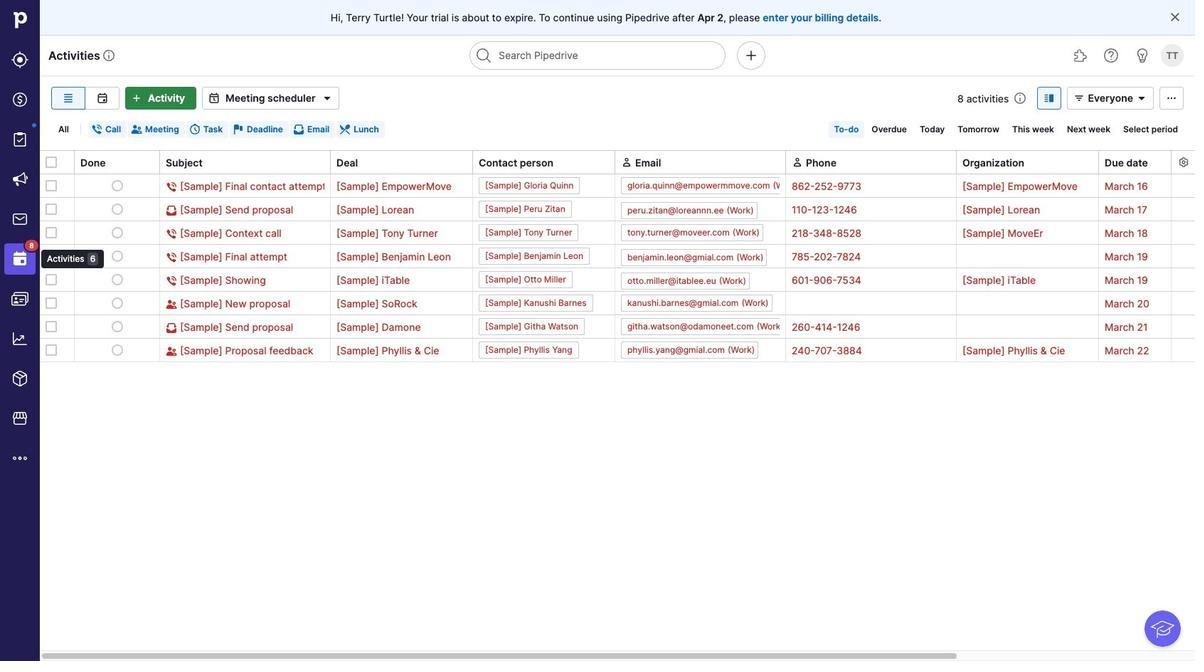Task type: locate. For each thing, give the bounding box(es) containing it.
info image left the open details in full view image
[[1015, 93, 1026, 104]]

choose a calling method image for fifth "row"
[[848, 275, 860, 287]]

list image
[[60, 93, 77, 104]]

info image up calendar image
[[103, 50, 114, 61]]

1 vertical spatial info image
[[1015, 93, 1026, 104]]

row
[[40, 174, 1195, 198], [40, 197, 1195, 222], [40, 221, 1195, 245], [40, 244, 1195, 269], [40, 268, 1195, 292], [40, 291, 1195, 315], [40, 315, 1195, 339], [40, 338, 1195, 362]]

open details in full view image
[[1041, 93, 1058, 104]]

0 vertical spatial choose a calling method image
[[848, 181, 859, 193]]

products image
[[11, 370, 28, 387]]

grid
[[40, 149, 1195, 661]]

more actions image
[[1163, 93, 1180, 104]]

sales inbox image
[[11, 211, 28, 228]]

7 row from the top
[[40, 315, 1195, 339]]

choose a calling method image for 4th "row"
[[848, 252, 859, 263]]

Search Pipedrive field
[[470, 41, 726, 70]]

choose a calling method image
[[844, 205, 855, 216], [848, 228, 860, 240], [848, 275, 860, 287], [847, 322, 858, 334], [849, 346, 860, 357]]

info image
[[103, 50, 114, 61], [1015, 93, 1026, 104]]

choose a calling method image
[[848, 181, 859, 193], [848, 252, 859, 263]]

quick add image
[[743, 47, 760, 64]]

1 horizontal spatial info image
[[1015, 93, 1026, 104]]

home image
[[9, 9, 31, 31]]

color primary image
[[206, 93, 223, 104], [189, 124, 200, 135], [293, 124, 304, 135], [792, 156, 803, 168], [46, 157, 57, 168], [46, 180, 57, 191], [111, 180, 123, 191], [828, 181, 840, 193], [824, 205, 835, 216], [46, 227, 57, 238], [46, 250, 57, 262], [111, 250, 123, 262], [828, 252, 839, 263], [46, 274, 57, 285], [166, 276, 177, 287], [46, 297, 57, 309], [166, 299, 177, 310], [111, 321, 123, 332], [166, 322, 177, 334], [111, 344, 123, 356], [166, 346, 177, 357]]

color primary image
[[1170, 11, 1181, 23], [318, 90, 336, 107], [1071, 93, 1088, 104], [1133, 93, 1151, 104], [91, 124, 102, 135], [131, 124, 142, 135], [233, 124, 244, 135], [340, 124, 351, 135], [621, 156, 633, 168], [166, 182, 177, 193], [46, 204, 57, 215], [111, 204, 123, 215], [166, 205, 177, 216], [111, 227, 123, 238], [828, 228, 840, 240], [166, 229, 177, 240], [166, 252, 177, 263], [111, 274, 123, 285], [828, 275, 840, 287], [111, 297, 123, 309], [46, 321, 57, 332], [827, 322, 839, 334], [46, 344, 57, 356], [829, 346, 840, 357]]

color undefined image
[[11, 250, 28, 268]]

8 row from the top
[[40, 338, 1195, 362]]

menu item
[[0, 239, 40, 279]]

leads image
[[11, 51, 28, 68]]

3 row from the top
[[40, 221, 1195, 245]]

contacts image
[[11, 290, 28, 307]]

choose a calling method image for first "row" from the top of the page
[[848, 181, 859, 193]]

1 choose a calling method image from the top
[[848, 181, 859, 193]]

0 horizontal spatial info image
[[103, 50, 114, 61]]

menu
[[0, 0, 104, 661]]

1 vertical spatial choose a calling method image
[[848, 252, 859, 263]]

sales assistant image
[[1134, 47, 1151, 64]]

2 choose a calling method image from the top
[[848, 252, 859, 263]]



Task type: describe. For each thing, give the bounding box(es) containing it.
quick help image
[[1103, 47, 1120, 64]]

5 row from the top
[[40, 268, 1195, 292]]

insights image
[[11, 330, 28, 347]]

color undefined image
[[11, 131, 28, 148]]

2 row from the top
[[40, 197, 1195, 222]]

campaigns image
[[11, 171, 28, 188]]

choose a calling method image for seventh "row" from the top of the page
[[847, 322, 858, 334]]

choose a calling method image for 1st "row" from the bottom
[[849, 346, 860, 357]]

knowledge center bot, also known as kc bot is an onboarding assistant that allows you to see the list of onboarding items in one place for quick and easy reference. this improves your in-app experience. image
[[1145, 611, 1181, 647]]

deals image
[[11, 91, 28, 108]]

more image
[[11, 450, 28, 467]]

6 row from the top
[[40, 291, 1195, 315]]

calendar image
[[94, 93, 111, 104]]

color primary inverted image
[[128, 93, 145, 104]]

choose a calling method image for sixth "row" from the bottom of the page
[[848, 228, 860, 240]]

1 row from the top
[[40, 174, 1195, 198]]

marketplace image
[[11, 410, 28, 427]]

color secondary image
[[1178, 157, 1189, 168]]

choose a calling method image for 7th "row" from the bottom
[[844, 205, 855, 216]]

4 row from the top
[[40, 244, 1195, 269]]

0 vertical spatial info image
[[103, 50, 114, 61]]



Task type: vqa. For each thing, say whether or not it's contained in the screenshot.
the deal or lead text field on the bottom of the page
no



